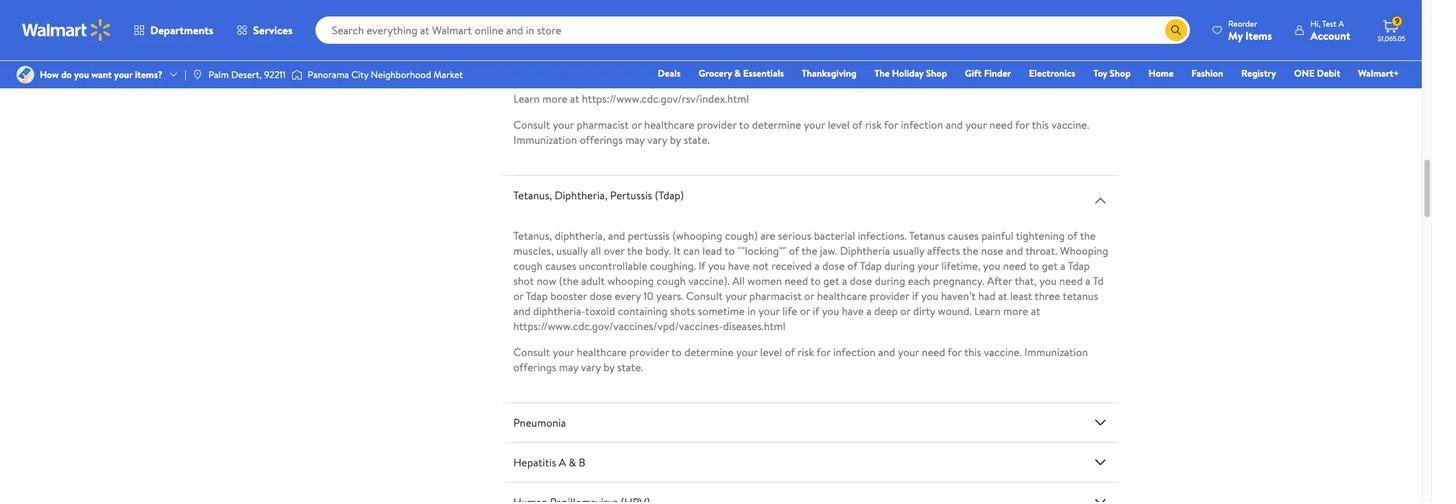 Task type: locate. For each thing, give the bounding box(es) containing it.
your right "want"
[[114, 68, 133, 82]]

the for the holiday shop
[[875, 67, 890, 80]]

vary inside 'consult your pharmacist or healthcare provider to determine your level of risk for infection and your need for this vaccine. immunization offerings may vary by state.'
[[648, 133, 668, 148]]

uncontrollable
[[579, 259, 648, 274]]

0 vertical spatial level
[[828, 117, 850, 133]]

recommends
[[721, 50, 782, 65]]

tetanus, for tetanus, diphtheria, pertussis (tdap)
[[514, 188, 552, 203]]

your down diphtheria-
[[553, 345, 574, 360]]

of right ""locking""
[[789, 244, 799, 259]]

pertussis
[[628, 229, 670, 244]]

1 horizontal spatial by
[[670, 133, 681, 148]]

0 vertical spatial pharmacist
[[577, 117, 629, 133]]

0 vertical spatial immunization
[[514, 133, 577, 148]]

and
[[792, 35, 809, 50], [839, 35, 856, 50], [592, 50, 609, 65], [946, 117, 963, 133], [608, 229, 625, 244], [1006, 244, 1024, 259], [514, 304, 531, 319], [879, 345, 896, 360]]

2 horizontal spatial  image
[[291, 68, 302, 82]]

0 horizontal spatial pharmacist
[[577, 117, 629, 133]]

1 horizontal spatial usually
[[893, 244, 925, 259]]

0 horizontal spatial healthcare
[[577, 345, 627, 360]]

lifetime,
[[942, 259, 981, 274]]

b
[[579, 456, 586, 471]]

0 vertical spatial infection
[[901, 117, 944, 133]]

 image for panorama
[[291, 68, 302, 82]]

0 horizontal spatial can
[[684, 244, 700, 259]]

painful
[[982, 229, 1014, 244]]

state. down https://www.cdc.gov/rsv/index.html
[[684, 133, 710, 148]]

0 horizontal spatial state.
[[618, 360, 643, 375]]

1 vertical spatial determine
[[685, 345, 734, 360]]

dose left every
[[590, 289, 612, 304]]

causes
[[948, 229, 979, 244], [546, 259, 577, 274]]

rsv up the season
[[534, 35, 554, 50]]

0 vertical spatial can
[[859, 35, 875, 50]]

pharmacist down learn more at https://www.cdc.gov/rsv/index.html
[[577, 117, 629, 133]]

1 vertical spatial immunization
[[1025, 345, 1089, 360]]

0 horizontal spatial by
[[604, 360, 615, 375]]

by inside consult your healthcare provider to determine your level of risk for infection and your need for this vaccine. immunization offerings may vary by state.
[[604, 360, 615, 375]]

had
[[979, 289, 996, 304]]

at down that,
[[1031, 304, 1041, 319]]

city
[[351, 68, 369, 82]]

determine down sometime
[[685, 345, 734, 360]]

0 horizontal spatial  image
[[16, 66, 34, 84]]

may down diphtheria-
[[559, 360, 579, 375]]

usually left all at the left of the page
[[557, 244, 588, 259]]

1 horizontal spatial risk
[[866, 117, 882, 133]]

get down 'jaw.'
[[824, 274, 840, 289]]

have left not
[[728, 259, 750, 274]]

gift finder
[[965, 67, 1012, 80]]

toy shop link
[[1088, 66, 1137, 81]]

this down wound. on the right of page
[[965, 345, 982, 360]]

more
[[543, 91, 568, 106], [1004, 304, 1029, 319]]

 image right 92211
[[291, 68, 302, 82]]

1 shop from the left
[[926, 67, 948, 80]]

are inside the rsv vaccine is now available for adults 60 years of age and older and can be administered year-round. the centers for disease control and prevention (cdc) also recommends the vaccine for people who are 32-36 weeks pregnant during rsv season (sep-jan).
[[915, 50, 931, 65]]

containing
[[618, 304, 668, 319]]

at down jan).
[[570, 91, 580, 106]]

consult down diphtheria-
[[514, 345, 550, 360]]

pregnancy.
[[933, 274, 985, 289]]

1 vertical spatial risk
[[798, 345, 814, 360]]

tetanus, diphtheria, pertussis (tdap) image
[[1093, 193, 1109, 209]]

0 vertical spatial tetanus,
[[514, 188, 552, 203]]

are
[[915, 50, 931, 65], [761, 229, 776, 244]]

1 horizontal spatial state.
[[684, 133, 710, 148]]

healthcare inside 'consult your pharmacist or healthcare provider to determine your level of risk for infection and your need for this vaccine. immunization offerings may vary by state.'
[[645, 117, 695, 133]]

0 horizontal spatial usually
[[557, 244, 588, 259]]

of inside the rsv vaccine is now available for adults 60 years of age and older and can be administered year-round. the centers for disease control and prevention (cdc) also recommends the vaccine for people who are 32-36 weeks pregnant during rsv season (sep-jan).
[[760, 35, 770, 50]]

healthcare inside consult your healthcare provider to determine your level of risk for infection and your need for this vaccine. immunization offerings may vary by state.
[[577, 345, 627, 360]]

1 horizontal spatial at
[[999, 289, 1008, 304]]

1 vertical spatial can
[[684, 244, 700, 259]]

2 shop from the left
[[1110, 67, 1131, 80]]

provider left dirty
[[870, 289, 910, 304]]

1 horizontal spatial determine
[[752, 117, 802, 133]]

0 horizontal spatial vaccine
[[556, 35, 592, 50]]

you
[[74, 68, 89, 82], [708, 259, 726, 274], [984, 259, 1001, 274], [1040, 274, 1057, 289], [922, 289, 939, 304], [822, 304, 840, 319]]

this
[[1032, 117, 1049, 133], [965, 345, 982, 360]]

serious
[[778, 229, 812, 244]]

 image right | at the left of page
[[192, 69, 203, 80]]

healthcare left deep at the bottom right of page
[[817, 289, 867, 304]]

by down https://www.cdc.gov/vaccines/vpd/vaccines-
[[604, 360, 615, 375]]

dirty
[[914, 304, 936, 319]]

infection inside 'consult your pharmacist or healthcare provider to determine your level of risk for infection and your need for this vaccine. immunization offerings may vary by state.'
[[901, 117, 944, 133]]

1 vertical spatial &
[[569, 456, 576, 471]]

tetanus,
[[514, 188, 552, 203], [514, 229, 552, 244]]

want
[[91, 68, 112, 82]]

1 vertical spatial by
[[604, 360, 615, 375]]

1 horizontal spatial shop
[[1110, 67, 1131, 80]]

year-
[[957, 35, 981, 50]]

usually up each
[[893, 244, 925, 259]]

0 horizontal spatial determine
[[685, 345, 734, 360]]

& left the b
[[569, 456, 576, 471]]

1 horizontal spatial &
[[735, 67, 741, 80]]

the
[[785, 50, 801, 65], [1081, 229, 1096, 244], [627, 244, 643, 259], [802, 244, 818, 259], [963, 244, 979, 259]]

a down diphtheria
[[842, 274, 848, 289]]

level down diseases.html on the right of the page
[[761, 345, 783, 360]]

may down learn more at https://www.cdc.gov/rsv/index.html
[[626, 133, 645, 148]]

the down tetanus, diphtheria, pertussis (tdap) image
[[1081, 229, 1096, 244]]

risk inside consult your healthcare provider to determine your level of risk for infection and your need for this vaccine. immunization offerings may vary by state.
[[798, 345, 814, 360]]

not
[[753, 259, 769, 274]]

1 horizontal spatial vary
[[648, 133, 668, 148]]

of down life
[[785, 345, 795, 360]]

0 horizontal spatial &
[[569, 456, 576, 471]]

1 horizontal spatial this
[[1032, 117, 1049, 133]]

1 vertical spatial more
[[1004, 304, 1029, 319]]

during left each
[[875, 274, 906, 289]]

0 horizontal spatial causes
[[546, 259, 577, 274]]

the down people
[[875, 67, 890, 80]]

2 horizontal spatial at
[[1031, 304, 1041, 319]]

now left (the
[[537, 274, 557, 289]]

throat.
[[1026, 244, 1058, 259]]

consult down the season
[[514, 117, 550, 133]]

by down https://www.cdc.gov/rsv/index.html
[[670, 133, 681, 148]]

1 horizontal spatial have
[[842, 304, 864, 319]]

shop right toy
[[1110, 67, 1131, 80]]

tetanus, inside tetanus, diphtheria, and pertussis (whooping cough) are serious bacterial infections. tetanus causes painful tightening of the muscles, usually all over the body. it can lead to ""locking"" of the jaw. diphtheria usually affects the nose and throat. whooping cough causes uncontrollable coughing. if you have not received a dose of tdap during your lifetime, you need to get a tdap shot now (the adult whooping cough vaccine). all women need to get a dose during each pregnancy. after that, you need a td or tdap booster dose every 10 years. consult your pharmacist or healthcare provider if you haven't had at least three tetanus and diphtheria-toxoid containing shots sometime in your life or if you have a deep or dirty wound. learn more at https://www.cdc.gov/vaccines/vpd/vaccines-diseases.html
[[514, 229, 552, 244]]

need inside 'consult your pharmacist or healthcare provider to determine your level of risk for infection and your need for this vaccine. immunization offerings may vary by state.'
[[990, 117, 1013, 133]]

1 vertical spatial infection
[[834, 345, 876, 360]]

1 tetanus, from the top
[[514, 188, 552, 203]]

to down grocery & essentials link
[[739, 117, 750, 133]]

consult down if
[[686, 289, 723, 304]]

1 vertical spatial are
[[761, 229, 776, 244]]

1 horizontal spatial more
[[1004, 304, 1029, 319]]

level down thanksgiving 'link'
[[828, 117, 850, 133]]

offerings down learn more at https://www.cdc.gov/rsv/index.html
[[580, 133, 623, 148]]

pneumonia image
[[1093, 415, 1109, 432]]

0 horizontal spatial tdap
[[526, 289, 548, 304]]

2 tetanus, from the top
[[514, 229, 552, 244]]

deals link
[[652, 66, 687, 81]]

2 horizontal spatial the
[[1013, 35, 1030, 50]]

may inside 'consult your pharmacist or healthcare provider to determine your level of risk for infection and your need for this vaccine. immunization offerings may vary by state.'
[[626, 133, 645, 148]]

human papillomavirus (hpv) image
[[1093, 495, 1109, 503]]

1 vertical spatial learn
[[975, 304, 1001, 319]]

one
[[1295, 67, 1315, 80]]

2 horizontal spatial healthcare
[[817, 289, 867, 304]]

and down gift finder link
[[946, 117, 963, 133]]

""locking""
[[738, 244, 787, 259]]

now right is
[[604, 35, 624, 50]]

Search search field
[[315, 16, 1190, 44]]

0 horizontal spatial level
[[761, 345, 783, 360]]

a inside hi, test a account
[[1339, 17, 1345, 29]]

immunization up 'diphtheria,'
[[514, 133, 577, 148]]

consult
[[514, 117, 550, 133], [686, 289, 723, 304], [514, 345, 550, 360]]

during up electronics link at the top right
[[1041, 50, 1071, 65]]

1 horizontal spatial may
[[626, 133, 645, 148]]

weeks
[[963, 50, 992, 65]]

hepatitis a & b image
[[1093, 455, 1109, 471]]

of inside consult your healthcare provider to determine your level of risk for infection and your need for this vaccine. immunization offerings may vary by state.
[[785, 345, 795, 360]]

1 vertical spatial this
[[965, 345, 982, 360]]

walmart+ link
[[1353, 66, 1406, 81]]

you right 'do'
[[74, 68, 89, 82]]

are left 32-
[[915, 50, 931, 65]]

the right round.
[[1013, 35, 1030, 50]]

1 horizontal spatial provider
[[697, 117, 737, 133]]

jan).
[[573, 65, 595, 80]]

determine inside consult your healthcare provider to determine your level of risk for infection and your need for this vaccine. immunization offerings may vary by state.
[[685, 345, 734, 360]]

and inside 'consult your pharmacist or healthcare provider to determine your level of risk for infection and your need for this vaccine. immunization offerings may vary by state.'
[[946, 117, 963, 133]]

walmart image
[[22, 19, 111, 41]]

1 horizontal spatial causes
[[948, 229, 979, 244]]

0 vertical spatial consult
[[514, 117, 550, 133]]

determine
[[752, 117, 802, 133], [685, 345, 734, 360]]

and down shot
[[514, 304, 531, 319]]

do
[[61, 68, 72, 82]]

cough right 10
[[657, 274, 686, 289]]

0 vertical spatial by
[[670, 133, 681, 148]]

1 vertical spatial pharmacist
[[750, 289, 802, 304]]

in
[[748, 304, 756, 319]]

get
[[1042, 259, 1058, 274], [824, 274, 840, 289]]

are inside tetanus, diphtheria, and pertussis (whooping cough) are serious bacterial infections. tetanus causes painful tightening of the muscles, usually all over the body. it can lead to ""locking"" of the jaw. diphtheria usually affects the nose and throat. whooping cough causes uncontrollable coughing. if you have not received a dose of tdap during your lifetime, you need to get a tdap shot now (the adult whooping cough vaccine). all women need to get a dose during each pregnancy. after that, you need a td or tdap booster dose every 10 years. consult your pharmacist or healthcare provider if you haven't had at least three tetanus and diphtheria-toxoid containing shots sometime in your life or if you have a deep or dirty wound. learn more at https://www.cdc.gov/vaccines/vpd/vaccines-diseases.html
[[761, 229, 776, 244]]

of left the age
[[760, 35, 770, 50]]

at right had
[[999, 289, 1008, 304]]

hi,
[[1311, 17, 1321, 29]]

your down gift
[[966, 117, 987, 133]]

0 horizontal spatial rsv
[[534, 35, 554, 50]]

1 vertical spatial consult
[[686, 289, 723, 304]]

1 horizontal spatial offerings
[[580, 133, 623, 148]]

vaccine. inside 'consult your pharmacist or healthcare provider to determine your level of risk for infection and your need for this vaccine. immunization offerings may vary by state.'
[[1052, 117, 1090, 133]]

1 vertical spatial offerings
[[514, 360, 557, 375]]

this down electronics link at the top right
[[1032, 117, 1049, 133]]

the holiday shop
[[875, 67, 948, 80]]

1 vertical spatial state.
[[618, 360, 643, 375]]

need left td at the bottom of the page
[[1060, 274, 1083, 289]]

that,
[[1015, 274, 1037, 289]]

for
[[669, 35, 683, 50], [1073, 35, 1087, 50], [841, 50, 856, 65], [885, 117, 899, 133], [1016, 117, 1030, 133], [817, 345, 831, 360], [948, 345, 962, 360]]

consult inside 'consult your pharmacist or healthcare provider to determine your level of risk for infection and your need for this vaccine. immunization offerings may vary by state.'
[[514, 117, 550, 133]]

0 vertical spatial offerings
[[580, 133, 623, 148]]

vary inside consult your healthcare provider to determine your level of risk for infection and your need for this vaccine. immunization offerings may vary by state.
[[581, 360, 601, 375]]

your right the in
[[759, 304, 780, 319]]

immunization
[[514, 133, 577, 148], [1025, 345, 1089, 360]]

centers
[[1033, 35, 1071, 50]]

vary down https://www.cdc.gov/rsv/index.html
[[648, 133, 668, 148]]

consult inside tetanus, diphtheria, and pertussis (whooping cough) are serious bacterial infections. tetanus causes painful tightening of the muscles, usually all over the body. it can lead to ""locking"" of the jaw. diphtheria usually affects the nose and throat. whooping cough causes uncontrollable coughing. if you have not received a dose of tdap during your lifetime, you need to get a tdap shot now (the adult whooping cough vaccine). all women need to get a dose during each pregnancy. after that, you need a td or tdap booster dose every 10 years. consult your pharmacist or healthcare provider if you haven't had at least three tetanus and diphtheria-toxoid containing shots sometime in your life or if you have a deep or dirty wound. learn more at https://www.cdc.gov/vaccines/vpd/vaccines-diseases.html
[[686, 289, 723, 304]]

1 horizontal spatial vaccine.
[[1052, 117, 1090, 133]]

1 horizontal spatial are
[[915, 50, 931, 65]]

and right the "older" at the top right of the page
[[839, 35, 856, 50]]

0 vertical spatial vary
[[648, 133, 668, 148]]

can left be
[[859, 35, 875, 50]]

a left 'jaw.'
[[815, 259, 820, 274]]

1 horizontal spatial now
[[604, 35, 624, 50]]

0 vertical spatial state.
[[684, 133, 710, 148]]

items?
[[135, 68, 163, 82]]

a
[[815, 259, 820, 274], [1061, 259, 1066, 274], [842, 274, 848, 289], [1086, 274, 1091, 289], [867, 304, 872, 319]]

0 horizontal spatial cough
[[514, 259, 543, 274]]

age
[[773, 35, 790, 50]]

electronics
[[1029, 67, 1076, 80]]

0 vertical spatial healthcare
[[645, 117, 695, 133]]

1 vertical spatial now
[[537, 274, 557, 289]]

deals
[[658, 67, 681, 80]]

cough left (the
[[514, 259, 543, 274]]

cough
[[514, 259, 543, 274], [657, 274, 686, 289]]

a left td at the bottom of the page
[[1086, 274, 1091, 289]]

state. down https://www.cdc.gov/vaccines/vpd/vaccines-
[[618, 360, 643, 375]]

 image left how
[[16, 66, 34, 84]]

pneumonia
[[514, 416, 566, 431]]

10
[[644, 289, 654, 304]]

usually
[[557, 244, 588, 259], [893, 244, 925, 259]]

0 vertical spatial now
[[604, 35, 624, 50]]

level
[[828, 117, 850, 133], [761, 345, 783, 360]]

immunization inside 'consult your pharmacist or healthcare provider to determine your level of risk for infection and your need for this vaccine. immunization offerings may vary by state.'
[[514, 133, 577, 148]]

your down diseases.html on the right of the page
[[737, 345, 758, 360]]

vary down https://www.cdc.gov/vaccines/vpd/vaccines-
[[581, 360, 601, 375]]

vaccine up thanksgiving
[[803, 50, 839, 65]]

1 horizontal spatial infection
[[901, 117, 944, 133]]

wound.
[[938, 304, 972, 319]]

of
[[760, 35, 770, 50], [853, 117, 863, 133], [1068, 229, 1078, 244], [789, 244, 799, 259], [848, 259, 858, 274], [785, 345, 795, 360]]

to inside consult your healthcare provider to determine your level of risk for infection and your need for this vaccine. immunization offerings may vary by state.
[[672, 345, 682, 360]]

women
[[748, 274, 782, 289]]

pharmacist inside tetanus, diphtheria, and pertussis (whooping cough) are serious bacterial infections. tetanus causes painful tightening of the muscles, usually all over the body. it can lead to ""locking"" of the jaw. diphtheria usually affects the nose and throat. whooping cough causes uncontrollable coughing. if you have not received a dose of tdap during your lifetime, you need to get a tdap shot now (the adult whooping cough vaccine). all women need to get a dose during each pregnancy. after that, you need a td or tdap booster dose every 10 years. consult your pharmacist or healthcare provider if you haven't had at least three tetanus and diphtheria-toxoid containing shots sometime in your life or if you have a deep or dirty wound. learn more at https://www.cdc.gov/vaccines/vpd/vaccines-diseases.html
[[750, 289, 802, 304]]

toy
[[1094, 67, 1108, 80]]

1 vertical spatial healthcare
[[817, 289, 867, 304]]

0 vertical spatial risk
[[866, 117, 882, 133]]

tetanus, left 'diphtheria,'
[[514, 188, 552, 203]]

Walmart Site-Wide search field
[[315, 16, 1190, 44]]

0 horizontal spatial provider
[[630, 345, 669, 360]]

1 horizontal spatial dose
[[823, 259, 845, 274]]

0 horizontal spatial the
[[514, 35, 531, 50]]

0 horizontal spatial offerings
[[514, 360, 557, 375]]

nose
[[982, 244, 1004, 259]]

need
[[990, 117, 1013, 133], [1003, 259, 1027, 274], [785, 274, 808, 289], [1060, 274, 1083, 289], [922, 345, 946, 360]]

your down (sep-
[[553, 117, 574, 133]]

vaccine. down electronics
[[1052, 117, 1090, 133]]

0 horizontal spatial now
[[537, 274, 557, 289]]

pregnant
[[995, 50, 1038, 65]]

can inside the rsv vaccine is now available for adults 60 years of age and older and can be administered year-round. the centers for disease control and prevention (cdc) also recommends the vaccine for people who are 32-36 weeks pregnant during rsv season (sep-jan).
[[859, 35, 875, 50]]

2 vertical spatial consult
[[514, 345, 550, 360]]

dose down diphtheria
[[850, 274, 873, 289]]

if
[[912, 289, 919, 304], [813, 304, 820, 319]]

search icon image
[[1171, 25, 1182, 36]]

1 horizontal spatial can
[[859, 35, 875, 50]]

at
[[570, 91, 580, 106], [999, 289, 1008, 304], [1031, 304, 1041, 319]]

of right tightening
[[1068, 229, 1078, 244]]

the
[[514, 35, 531, 50], [1013, 35, 1030, 50], [875, 67, 890, 80]]

how do you want your items?
[[40, 68, 163, 82]]

vaccine
[[556, 35, 592, 50], [803, 50, 839, 65]]

consult for healthcare
[[514, 345, 550, 360]]

32-
[[933, 50, 949, 65]]

0 horizontal spatial have
[[728, 259, 750, 274]]

and down deep at the bottom right of page
[[879, 345, 896, 360]]

diphtheria,
[[555, 229, 606, 244]]

and right the age
[[792, 35, 809, 50]]

who
[[893, 50, 913, 65]]

deep
[[875, 304, 898, 319]]

your left the in
[[726, 289, 747, 304]]

1 vertical spatial a
[[559, 456, 566, 471]]

risk
[[866, 117, 882, 133], [798, 345, 814, 360]]

are right cough) at right top
[[761, 229, 776, 244]]

need down dirty
[[922, 345, 946, 360]]

offerings up pneumonia
[[514, 360, 557, 375]]

0 vertical spatial may
[[626, 133, 645, 148]]

during down infections.
[[885, 259, 915, 274]]

state.
[[684, 133, 710, 148], [618, 360, 643, 375]]

need inside consult your healthcare provider to determine your level of risk for infection and your need for this vaccine. immunization offerings may vary by state.
[[922, 345, 946, 360]]

infection down deep at the bottom right of page
[[834, 345, 876, 360]]

0 horizontal spatial shop
[[926, 67, 948, 80]]

tdap down infections.
[[860, 259, 882, 274]]

0 horizontal spatial infection
[[834, 345, 876, 360]]

0 horizontal spatial more
[[543, 91, 568, 106]]

services
[[253, 23, 293, 38]]

can
[[859, 35, 875, 50], [684, 244, 700, 259]]

provider down https://www.cdc.gov/vaccines/vpd/vaccines-
[[630, 345, 669, 360]]

healthcare
[[645, 117, 695, 133], [817, 289, 867, 304], [577, 345, 627, 360]]

1 horizontal spatial tdap
[[860, 259, 882, 274]]

consult inside consult your healthcare provider to determine your level of risk for infection and your need for this vaccine. immunization offerings may vary by state.
[[514, 345, 550, 360]]

dose
[[823, 259, 845, 274], [850, 274, 873, 289], [590, 289, 612, 304]]

1 horizontal spatial  image
[[192, 69, 203, 80]]

vaccine.
[[1052, 117, 1090, 133], [984, 345, 1022, 360]]

if right deep at the bottom right of page
[[912, 289, 919, 304]]

 image
[[16, 66, 34, 84], [291, 68, 302, 82], [192, 69, 203, 80]]

0 vertical spatial vaccine.
[[1052, 117, 1090, 133]]

shop down 32-
[[926, 67, 948, 80]]

1 vertical spatial have
[[842, 304, 864, 319]]

1 vertical spatial tetanus,
[[514, 229, 552, 244]]

causes up "lifetime,"
[[948, 229, 979, 244]]

causes up booster
[[546, 259, 577, 274]]

your down thanksgiving
[[804, 117, 826, 133]]

provider inside consult your healthcare provider to determine your level of risk for infection and your need for this vaccine. immunization offerings may vary by state.
[[630, 345, 669, 360]]

& down recommends
[[735, 67, 741, 80]]

if right life
[[813, 304, 820, 319]]

92211
[[264, 68, 286, 82]]

36
[[949, 50, 961, 65]]



Task type: vqa. For each thing, say whether or not it's contained in the screenshot.
the Immunization within the Consult your pharmacist or healthcare provider to determine your level of risk for infection and your need for this vaccine. Immunization offerings may vary by state.
yes



Task type: describe. For each thing, give the bounding box(es) containing it.
2 usually from the left
[[893, 244, 925, 259]]

2 horizontal spatial dose
[[850, 274, 873, 289]]

shots
[[670, 304, 696, 319]]

1 horizontal spatial if
[[912, 289, 919, 304]]

 image for how
[[16, 66, 34, 84]]

of right 'jaw.'
[[848, 259, 858, 274]]

toxoid
[[586, 304, 616, 319]]

be
[[878, 35, 890, 50]]

the inside the rsv vaccine is now available for adults 60 years of age and older and can be administered year-round. the centers for disease control and prevention (cdc) also recommends the vaccine for people who are 32-36 weeks pregnant during rsv season (sep-jan).
[[785, 50, 801, 65]]

to down 'jaw.'
[[811, 274, 821, 289]]

consult for pharmacist
[[514, 117, 550, 133]]

registry link
[[1236, 66, 1283, 81]]

hi, test a account
[[1311, 17, 1351, 43]]

you up had
[[984, 259, 1001, 274]]

1 horizontal spatial get
[[1042, 259, 1058, 274]]

vaccine. inside consult your healthcare provider to determine your level of risk for infection and your need for this vaccine. immunization offerings may vary by state.
[[984, 345, 1022, 360]]

and inside consult your healthcare provider to determine your level of risk for infection and your need for this vaccine. immunization offerings may vary by state.
[[879, 345, 896, 360]]

by inside 'consult your pharmacist or healthcare provider to determine your level of risk for infection and your need for this vaccine. immunization offerings may vary by state.'
[[670, 133, 681, 148]]

can inside tetanus, diphtheria, and pertussis (whooping cough) are serious bacterial infections. tetanus causes painful tightening of the muscles, usually all over the body. it can lead to ""locking"" of the jaw. diphtheria usually affects the nose and throat. whooping cough causes uncontrollable coughing. if you have not received a dose of tdap during your lifetime, you need to get a tdap shot now (the adult whooping cough vaccine). all women need to get a dose during each pregnancy. after that, you need a td or tdap booster dose every 10 years. consult your pharmacist or healthcare provider if you haven't had at least three tetanus and diphtheria-toxoid containing shots sometime in your life or if you have a deep or dirty wound. learn more at https://www.cdc.gov/vaccines/vpd/vaccines-diseases.html
[[684, 244, 700, 259]]

departments
[[150, 23, 213, 38]]

this inside 'consult your pharmacist or healthcare provider to determine your level of risk for infection and your need for this vaccine. immunization offerings may vary by state.'
[[1032, 117, 1049, 133]]

it
[[674, 244, 681, 259]]

hepatitis
[[514, 456, 556, 471]]

during inside the rsv vaccine is now available for adults 60 years of age and older and can be administered year-round. the centers for disease control and prevention (cdc) also recommends the vaccine for people who are 32-36 weeks pregnant during rsv season (sep-jan).
[[1041, 50, 1071, 65]]

0 horizontal spatial get
[[824, 274, 840, 289]]

and right nose
[[1006, 244, 1024, 259]]

coughing.
[[650, 259, 696, 274]]

infection inside consult your healthcare provider to determine your level of risk for infection and your need for this vaccine. immunization offerings may vary by state.
[[834, 345, 876, 360]]

60
[[717, 35, 730, 50]]

tetanus, diphtheria, pertussis (tdap)
[[514, 188, 684, 203]]

palm
[[208, 68, 229, 82]]

you right life
[[822, 304, 840, 319]]

you left the haven't
[[922, 289, 939, 304]]

9
[[1396, 15, 1400, 27]]

9 $1,065.05
[[1379, 15, 1406, 43]]

0 horizontal spatial a
[[559, 456, 566, 471]]

jaw.
[[820, 244, 838, 259]]

learn more at https://www.cdc.gov/rsv/index.html
[[514, 91, 749, 106]]

offerings inside consult your healthcare provider to determine your level of risk for infection and your need for this vaccine. immunization offerings may vary by state.
[[514, 360, 557, 375]]

tetanus
[[1063, 289, 1099, 304]]

tightening
[[1016, 229, 1065, 244]]

the left 'jaw.'
[[802, 244, 818, 259]]

|
[[185, 68, 187, 82]]

you right that,
[[1040, 274, 1057, 289]]

now inside tetanus, diphtheria, and pertussis (whooping cough) are serious bacterial infections. tetanus causes painful tightening of the muscles, usually all over the body. it can lead to ""locking"" of the jaw. diphtheria usually affects the nose and throat. whooping cough causes uncontrollable coughing. if you have not received a dose of tdap during your lifetime, you need to get a tdap shot now (the adult whooping cough vaccine). all women need to get a dose during each pregnancy. after that, you need a td or tdap booster dose every 10 years. consult your pharmacist or healthcare provider if you haven't had at least three tetanus and diphtheria-toxoid containing shots sometime in your life or if you have a deep or dirty wound. learn more at https://www.cdc.gov/vaccines/vpd/vaccines-diseases.html
[[537, 274, 557, 289]]

my
[[1229, 28, 1243, 43]]

all
[[733, 274, 745, 289]]

0 vertical spatial more
[[543, 91, 568, 106]]

need up least
[[1003, 259, 1027, 274]]

available
[[627, 35, 667, 50]]

your down dirty
[[898, 345, 920, 360]]

people
[[858, 50, 890, 65]]

1 usually from the left
[[557, 244, 588, 259]]

provider inside tetanus, diphtheria, and pertussis (whooping cough) are serious bacterial infections. tetanus causes painful tightening of the muscles, usually all over the body. it can lead to ""locking"" of the jaw. diphtheria usually affects the nose and throat. whooping cough causes uncontrollable coughing. if you have not received a dose of tdap during your lifetime, you need to get a tdap shot now (the adult whooping cough vaccine). all women need to get a dose during each pregnancy. after that, you need a td or tdap booster dose every 10 years. consult your pharmacist or healthcare provider if you haven't had at least three tetanus and diphtheria-toxoid containing shots sometime in your life or if you have a deep or dirty wound. learn more at https://www.cdc.gov/vaccines/vpd/vaccines-diseases.html
[[870, 289, 910, 304]]

2 horizontal spatial tdap
[[1068, 259, 1090, 274]]

risk inside 'consult your pharmacist or healthcare provider to determine your level of risk for infection and your need for this vaccine. immunization offerings may vary by state.'
[[866, 117, 882, 133]]

panorama
[[308, 68, 349, 82]]

if
[[699, 259, 706, 274]]

the left nose
[[963, 244, 979, 259]]

gift
[[965, 67, 982, 80]]

consult your pharmacist or healthcare provider to determine your level of risk for infection and your need for this vaccine. immunization offerings may vary by state.
[[514, 117, 1090, 148]]

all
[[591, 244, 601, 259]]

season
[[514, 65, 546, 80]]

(whooping
[[673, 229, 723, 244]]

one debit
[[1295, 67, 1341, 80]]

bacterial
[[814, 229, 856, 244]]

determine inside 'consult your pharmacist or healthcare provider to determine your level of risk for infection and your need for this vaccine. immunization offerings may vary by state.'
[[752, 117, 802, 133]]

provider inside 'consult your pharmacist or healthcare provider to determine your level of risk for infection and your need for this vaccine. immunization offerings may vary by state.'
[[697, 117, 737, 133]]

0 vertical spatial have
[[728, 259, 750, 274]]

cough)
[[725, 229, 758, 244]]

round.
[[981, 35, 1011, 50]]

debit
[[1318, 67, 1341, 80]]

the for the rsv vaccine is now available for adults 60 years of age and older and can be administered year-round. the centers for disease control and prevention (cdc) also recommends the vaccine for people who are 32-36 weeks pregnant during rsv season (sep-jan).
[[514, 35, 531, 50]]

home link
[[1143, 66, 1180, 81]]

pertussis
[[610, 188, 653, 203]]

1 horizontal spatial rsv
[[1074, 50, 1094, 65]]

0 horizontal spatial if
[[813, 304, 820, 319]]

reorder
[[1229, 17, 1258, 29]]

a right throat.
[[1061, 259, 1066, 274]]

older
[[812, 35, 837, 50]]

reorder my items
[[1229, 17, 1273, 43]]

departments button
[[122, 14, 225, 47]]

need up life
[[785, 274, 808, 289]]

state. inside consult your healthcare provider to determine your level of risk for infection and your need for this vaccine. immunization offerings may vary by state.
[[618, 360, 643, 375]]

toy shop
[[1094, 67, 1131, 80]]

learn inside tetanus, diphtheria, and pertussis (whooping cough) are serious bacterial infections. tetanus causes painful tightening of the muscles, usually all over the body. it can lead to ""locking"" of the jaw. diphtheria usually affects the nose and throat. whooping cough causes uncontrollable coughing. if you have not received a dose of tdap during your lifetime, you need to get a tdap shot now (the adult whooping cough vaccine). all women need to get a dose during each pregnancy. after that, you need a td or tdap booster dose every 10 years. consult your pharmacist or healthcare provider if you haven't had at least three tetanus and diphtheria-toxoid containing shots sometime in your life or if you have a deep or dirty wound. learn more at https://www.cdc.gov/vaccines/vpd/vaccines-diseases.html
[[975, 304, 1001, 319]]

to inside 'consult your pharmacist or healthcare provider to determine your level of risk for infection and your need for this vaccine. immunization offerings may vary by state.'
[[739, 117, 750, 133]]

each
[[908, 274, 931, 289]]

0 vertical spatial causes
[[948, 229, 979, 244]]

healthcare inside tetanus, diphtheria, and pertussis (whooping cough) are serious bacterial infections. tetanus causes painful tightening of the muscles, usually all over the body. it can lead to ""locking"" of the jaw. diphtheria usually affects the nose and throat. whooping cough causes uncontrollable coughing. if you have not received a dose of tdap during your lifetime, you need to get a tdap shot now (the adult whooping cough vaccine). all women need to get a dose during each pregnancy. after that, you need a td or tdap booster dose every 10 years. consult your pharmacist or healthcare provider if you haven't had at least three tetanus and diphtheria-toxoid containing shots sometime in your life or if you have a deep or dirty wound. learn more at https://www.cdc.gov/vaccines/vpd/vaccines-diseases.html
[[817, 289, 867, 304]]

0 horizontal spatial dose
[[590, 289, 612, 304]]

of inside 'consult your pharmacist or healthcare provider to determine your level of risk for infection and your need for this vaccine. immunization offerings may vary by state.'
[[853, 117, 863, 133]]

infections.
[[858, 229, 907, 244]]

state. inside 'consult your pharmacist or healthcare provider to determine your level of risk for infection and your need for this vaccine. immunization offerings may vary by state.'
[[684, 133, 710, 148]]

adults
[[686, 35, 714, 50]]

account
[[1311, 28, 1351, 43]]

and right control
[[592, 50, 609, 65]]

level inside consult your healthcare provider to determine your level of risk for infection and your need for this vaccine. immunization offerings may vary by state.
[[761, 345, 783, 360]]

grocery & essentials
[[699, 67, 784, 80]]

1 horizontal spatial cough
[[657, 274, 686, 289]]

disease
[[514, 50, 550, 65]]

$1,065.05
[[1379, 34, 1406, 43]]

haven't
[[942, 289, 976, 304]]

0 vertical spatial &
[[735, 67, 741, 80]]

the right the over at the left of the page
[[627, 244, 643, 259]]

https://www.cdc.gov/rsv/index.html
[[582, 91, 749, 106]]

this inside consult your healthcare provider to determine your level of risk for infection and your need for this vaccine. immunization offerings may vary by state.
[[965, 345, 982, 360]]

your down tetanus
[[918, 259, 939, 274]]

0 horizontal spatial at
[[570, 91, 580, 106]]

is
[[595, 35, 602, 50]]

diphtheria,
[[555, 188, 608, 203]]

you right if
[[708, 259, 726, 274]]

over
[[604, 244, 625, 259]]

0 horizontal spatial learn
[[514, 91, 540, 106]]

items
[[1246, 28, 1273, 43]]

walmart+
[[1359, 67, 1400, 80]]

tetanus
[[909, 229, 946, 244]]

home
[[1149, 67, 1174, 80]]

(tdap)
[[655, 188, 684, 203]]

thanksgiving link
[[796, 66, 863, 81]]

(sep-
[[548, 65, 573, 80]]

(cdc)
[[666, 50, 697, 65]]

thanksgiving
[[802, 67, 857, 80]]

may inside consult your healthcare provider to determine your level of risk for infection and your need for this vaccine. immunization offerings may vary by state.
[[559, 360, 579, 375]]

now inside the rsv vaccine is now available for adults 60 years of age and older and can be administered year-round. the centers for disease control and prevention (cdc) also recommends the vaccine for people who are 32-36 weeks pregnant during rsv season (sep-jan).
[[604, 35, 624, 50]]

after
[[988, 274, 1013, 289]]

to right lead
[[725, 244, 735, 259]]

holiday
[[892, 67, 924, 80]]

1 horizontal spatial vaccine
[[803, 50, 839, 65]]

palm desert, 92211
[[208, 68, 286, 82]]

level inside 'consult your pharmacist or healthcare provider to determine your level of risk for infection and your need for this vaccine. immunization offerings may vary by state.'
[[828, 117, 850, 133]]

life
[[783, 304, 798, 319]]

or inside 'consult your pharmacist or healthcare provider to determine your level of risk for infection and your need for this vaccine. immunization offerings may vary by state.'
[[632, 117, 642, 133]]

td
[[1093, 274, 1104, 289]]

and right all at the left of the page
[[608, 229, 625, 244]]

market
[[434, 68, 463, 82]]

immunization inside consult your healthcare provider to determine your level of risk for infection and your need for this vaccine. immunization offerings may vary by state.
[[1025, 345, 1089, 360]]

offerings inside 'consult your pharmacist or healthcare provider to determine your level of risk for infection and your need for this vaccine. immunization offerings may vary by state.'
[[580, 133, 623, 148]]

gift finder link
[[959, 66, 1018, 81]]

finder
[[984, 67, 1012, 80]]

diphtheria
[[840, 244, 891, 259]]

more inside tetanus, diphtheria, and pertussis (whooping cough) are serious bacterial infections. tetanus causes painful tightening of the muscles, usually all over the body. it can lead to ""locking"" of the jaw. diphtheria usually affects the nose and throat. whooping cough causes uncontrollable coughing. if you have not received a dose of tdap during your lifetime, you need to get a tdap shot now (the adult whooping cough vaccine). all women need to get a dose during each pregnancy. after that, you need a td or tdap booster dose every 10 years. consult your pharmacist or healthcare provider if you haven't had at least three tetanus and diphtheria-toxoid containing shots sometime in your life or if you have a deep or dirty wound. learn more at https://www.cdc.gov/vaccines/vpd/vaccines-diseases.html
[[1004, 304, 1029, 319]]

registry
[[1242, 67, 1277, 80]]

control
[[552, 50, 589, 65]]

vaccine).
[[689, 274, 730, 289]]

fashion
[[1192, 67, 1224, 80]]

a left deep at the bottom right of page
[[867, 304, 872, 319]]

tetanus, for tetanus, diphtheria, and pertussis (whooping cough) are serious bacterial infections. tetanus causes painful tightening of the muscles, usually all over the body. it can lead to ""locking"" of the jaw. diphtheria usually affects the nose and throat. whooping cough causes uncontrollable coughing. if you have not received a dose of tdap during your lifetime, you need to get a tdap shot now (the adult whooping cough vaccine). all women need to get a dose during each pregnancy. after that, you need a td or tdap booster dose every 10 years. consult your pharmacist or healthcare provider if you haven't had at least three tetanus and diphtheria-toxoid containing shots sometime in your life or if you have a deep or dirty wound. learn more at https://www.cdc.gov/vaccines/vpd/vaccines-diseases.html
[[514, 229, 552, 244]]

 image for palm
[[192, 69, 203, 80]]

desert,
[[231, 68, 262, 82]]

1 vertical spatial causes
[[546, 259, 577, 274]]

to down tightening
[[1029, 259, 1040, 274]]

pharmacist inside 'consult your pharmacist or healthcare provider to determine your level of risk for infection and your need for this vaccine. immunization offerings may vary by state.'
[[577, 117, 629, 133]]

also
[[700, 50, 718, 65]]



